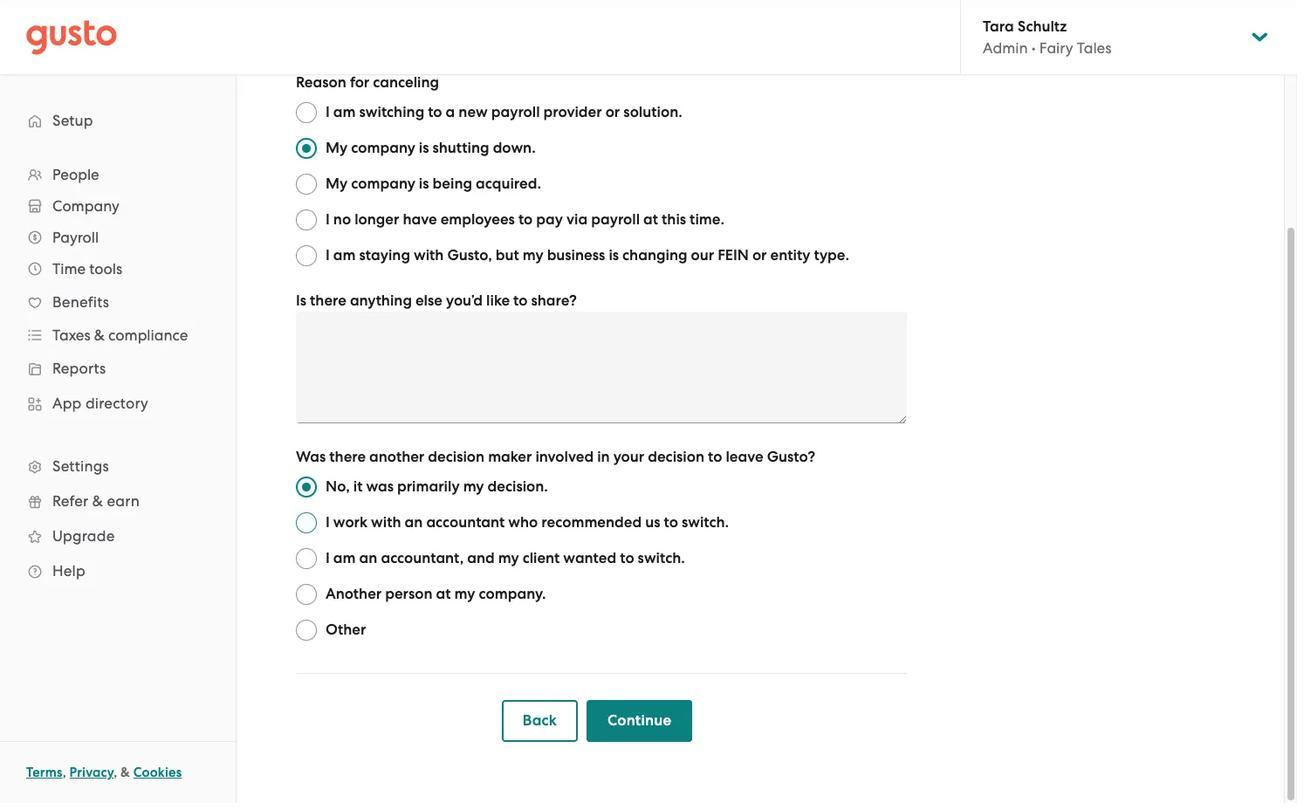 Task type: describe. For each thing, give the bounding box(es) containing it.
compliance
[[108, 327, 188, 344]]

person
[[385, 585, 433, 604]]

app
[[52, 395, 82, 412]]

there for was
[[330, 448, 366, 466]]

0 horizontal spatial or
[[606, 103, 620, 121]]

& for earn
[[92, 493, 103, 510]]

no,
[[326, 478, 350, 496]]

1 vertical spatial an
[[359, 549, 378, 568]]

taxes & compliance
[[52, 327, 188, 344]]

terms
[[26, 765, 63, 781]]

1 , from the left
[[63, 765, 66, 781]]

company for being
[[351, 175, 416, 193]]

reason for canceling
[[296, 73, 439, 92]]

primarily
[[397, 478, 460, 496]]

type.
[[814, 246, 850, 265]]

down.
[[493, 139, 536, 157]]

work
[[333, 514, 368, 532]]

refer
[[52, 493, 89, 510]]

reports link
[[17, 353, 218, 384]]

this
[[662, 210, 687, 229]]

earn
[[107, 493, 140, 510]]

i am staying with gusto, but my business is changing our fein or entity type.
[[326, 246, 850, 265]]

2 vertical spatial &
[[121, 765, 130, 781]]

was
[[366, 478, 394, 496]]

I work with an accountant who recommended us to switch. radio
[[296, 513, 317, 534]]

tara
[[983, 17, 1015, 36]]

there for is
[[310, 292, 347, 310]]

pay
[[537, 210, 563, 229]]

solution.
[[624, 103, 683, 121]]

company button
[[17, 190, 218, 222]]

my right but on the top of page
[[523, 246, 544, 265]]

No, it was primarily my decision. radio
[[296, 477, 317, 498]]

help link
[[17, 555, 218, 587]]

a
[[446, 103, 455, 121]]

My company is shutting down. radio
[[296, 138, 317, 159]]

my for my company is being acquired.
[[326, 175, 348, 193]]

i am an accountant, and my client wanted to switch.
[[326, 549, 685, 568]]

am for an
[[333, 549, 356, 568]]

1 decision from the left
[[428, 448, 485, 466]]

fairy
[[1040, 39, 1074, 57]]

company for shutting
[[351, 139, 416, 157]]

your
[[614, 448, 645, 466]]

to left pay
[[519, 210, 533, 229]]

i for i am an accountant, and my client wanted to switch.
[[326, 549, 330, 568]]

business
[[547, 246, 606, 265]]

like
[[487, 292, 510, 310]]

Other radio
[[296, 620, 317, 641]]

client
[[523, 549, 560, 568]]

was
[[296, 448, 326, 466]]

my down and on the left of page
[[455, 585, 476, 604]]

app directory
[[52, 395, 149, 412]]

accountant,
[[381, 549, 464, 568]]

you'd
[[446, 292, 483, 310]]

reports
[[52, 360, 106, 377]]

2 vertical spatial is
[[609, 246, 619, 265]]

no, it was primarily my decision.
[[326, 478, 548, 496]]

another person at my company.
[[326, 585, 546, 604]]

my up accountant
[[463, 478, 484, 496]]

is for shutting
[[419, 139, 429, 157]]

shutting
[[433, 139, 490, 157]]

I am staying with Gusto, but my business is changing our FEIN or entity type. radio
[[296, 245, 317, 266]]

gusto navigation element
[[0, 75, 236, 617]]

switching
[[359, 103, 425, 121]]

was there another decision maker involved in your decision to leave gusto?
[[296, 448, 816, 466]]

gusto?
[[767, 448, 816, 466]]

i for i work with an accountant who recommended us to switch.
[[326, 514, 330, 532]]

who
[[509, 514, 538, 532]]

accountant
[[427, 514, 505, 532]]

to left leave
[[708, 448, 723, 466]]

continue
[[608, 712, 672, 730]]

canceling
[[373, 73, 439, 92]]

tales
[[1078, 39, 1112, 57]]

tara schultz admin • fairy tales
[[983, 17, 1112, 57]]

terms link
[[26, 765, 63, 781]]

no
[[333, 210, 351, 229]]

reason
[[296, 73, 347, 92]]

2 decision from the left
[[648, 448, 705, 466]]

0 horizontal spatial payroll
[[491, 103, 540, 121]]

upgrade
[[52, 528, 115, 545]]

share?
[[531, 292, 577, 310]]

fein
[[718, 246, 749, 265]]

switch. for i work with an accountant who recommended us to switch.
[[682, 514, 729, 532]]

list containing people
[[0, 159, 236, 589]]

to right wanted
[[620, 549, 635, 568]]

our
[[691, 246, 715, 265]]

My company is being acquired. radio
[[296, 174, 317, 195]]

i no longer have employees to pay via payroll at this time.
[[326, 210, 725, 229]]

via
[[567, 210, 588, 229]]

1 horizontal spatial payroll
[[591, 210, 640, 229]]

gusto,
[[448, 246, 492, 265]]

is
[[296, 292, 307, 310]]

is for being
[[419, 175, 429, 193]]

is there anything else you'd like to share?
[[296, 292, 577, 310]]

refer & earn
[[52, 493, 140, 510]]

Another person at my company. radio
[[296, 584, 317, 605]]

payroll button
[[17, 222, 218, 253]]

but
[[496, 246, 519, 265]]

refer & earn link
[[17, 486, 218, 517]]

my company is shutting down.
[[326, 139, 536, 157]]

to right like
[[514, 292, 528, 310]]

taxes & compliance button
[[17, 320, 218, 351]]

new
[[459, 103, 488, 121]]



Task type: locate. For each thing, give the bounding box(es) containing it.
entity
[[771, 246, 811, 265]]

0 vertical spatial at
[[644, 210, 659, 229]]

0 vertical spatial company
[[351, 139, 416, 157]]

switch. right us in the bottom of the page
[[682, 514, 729, 532]]

back
[[523, 712, 557, 730]]

1 horizontal spatial at
[[644, 210, 659, 229]]

0 vertical spatial there
[[310, 292, 347, 310]]

3 am from the top
[[333, 549, 356, 568]]

i
[[326, 103, 330, 121], [326, 210, 330, 229], [326, 246, 330, 265], [326, 514, 330, 532], [326, 549, 330, 568]]

i am switching to a new payroll provider or solution.
[[326, 103, 683, 121]]

longer
[[355, 210, 399, 229]]

0 vertical spatial my
[[326, 139, 348, 157]]

i right i am an accountant, and my client wanted to switch. radio
[[326, 549, 330, 568]]

1 i from the top
[[326, 103, 330, 121]]

at right person
[[436, 585, 451, 604]]

at left this
[[644, 210, 659, 229]]

company
[[351, 139, 416, 157], [351, 175, 416, 193]]

& left cookies
[[121, 765, 130, 781]]

provider
[[544, 103, 602, 121]]

2 company from the top
[[351, 175, 416, 193]]

privacy link
[[69, 765, 114, 781]]

is right 'business' on the top left
[[609, 246, 619, 265]]

there right is
[[310, 292, 347, 310]]

staying
[[359, 246, 410, 265]]

1 horizontal spatial with
[[414, 246, 444, 265]]

time tools button
[[17, 253, 218, 285]]

i left no
[[326, 210, 330, 229]]

settings link
[[17, 451, 218, 482]]

0 horizontal spatial ,
[[63, 765, 66, 781]]

•
[[1032, 39, 1036, 57]]

, left cookies
[[114, 765, 117, 781]]

people button
[[17, 159, 218, 190]]

1 vertical spatial or
[[753, 246, 767, 265]]

1 vertical spatial &
[[92, 493, 103, 510]]

employees
[[441, 210, 515, 229]]

else
[[416, 292, 443, 310]]

help
[[52, 562, 86, 580]]

taxes
[[52, 327, 91, 344]]

wanted
[[564, 549, 617, 568]]

my for my company is shutting down.
[[326, 139, 348, 157]]

0 vertical spatial is
[[419, 139, 429, 157]]

decision up no, it was primarily my decision.
[[428, 448, 485, 466]]

to
[[428, 103, 442, 121], [519, 210, 533, 229], [514, 292, 528, 310], [708, 448, 723, 466], [664, 514, 679, 532], [620, 549, 635, 568]]

another
[[370, 448, 425, 466]]

have
[[403, 210, 437, 229]]

i right i work with an accountant who recommended us to switch. radio
[[326, 514, 330, 532]]

acquired.
[[476, 175, 541, 193]]

for
[[350, 73, 370, 92]]

1 my from the top
[[326, 139, 348, 157]]

1 vertical spatial is
[[419, 175, 429, 193]]

0 vertical spatial or
[[606, 103, 620, 121]]

1 vertical spatial there
[[330, 448, 366, 466]]

am down no
[[333, 246, 356, 265]]

1 horizontal spatial ,
[[114, 765, 117, 781]]

time tools
[[52, 260, 122, 278]]

payroll
[[52, 229, 99, 246]]

i for i am staying with gusto, but my business is changing our fein or entity type.
[[326, 246, 330, 265]]

2 am from the top
[[333, 246, 356, 265]]

terms , privacy , & cookies
[[26, 765, 182, 781]]

am down work at the left
[[333, 549, 356, 568]]

,
[[63, 765, 66, 781], [114, 765, 117, 781]]

app directory link
[[17, 388, 218, 419]]

3 i from the top
[[326, 246, 330, 265]]

an
[[405, 514, 423, 532], [359, 549, 378, 568]]

am down "for"
[[333, 103, 356, 121]]

switch. down us in the bottom of the page
[[638, 549, 685, 568]]

company up the longer
[[351, 175, 416, 193]]

decision.
[[488, 478, 548, 496]]

time
[[52, 260, 86, 278]]

i for i am switching to a new payroll provider or solution.
[[326, 103, 330, 121]]

4 i from the top
[[326, 514, 330, 532]]

0 vertical spatial an
[[405, 514, 423, 532]]

I no longer have employees to pay via payroll at this time. radio
[[296, 210, 317, 231]]

Is there anything else you'd like to share? text field
[[296, 312, 907, 424]]

1 am from the top
[[333, 103, 356, 121]]

is left being
[[419, 175, 429, 193]]

1 vertical spatial switch.
[[638, 549, 685, 568]]

my right and on the left of page
[[499, 549, 519, 568]]

i work with an accountant who recommended us to switch.
[[326, 514, 729, 532]]

2 my from the top
[[326, 175, 348, 193]]

setup
[[52, 112, 93, 129]]

directory
[[85, 395, 149, 412]]

my
[[326, 139, 348, 157], [326, 175, 348, 193]]

1 horizontal spatial or
[[753, 246, 767, 265]]

continue button
[[587, 700, 693, 742]]

benefits link
[[17, 286, 218, 318]]

1 horizontal spatial decision
[[648, 448, 705, 466]]

is left shutting
[[419, 139, 429, 157]]

settings
[[52, 458, 109, 475]]

back link
[[502, 700, 578, 742]]

company.
[[479, 585, 546, 604]]

changing
[[623, 246, 688, 265]]

payroll right via
[[591, 210, 640, 229]]

1 horizontal spatial an
[[405, 514, 423, 532]]

privacy
[[69, 765, 114, 781]]

there up no, at the left bottom of the page
[[330, 448, 366, 466]]

0 vertical spatial &
[[94, 327, 105, 344]]

i for i no longer have employees to pay via payroll at this time.
[[326, 210, 330, 229]]

0 vertical spatial switch.
[[682, 514, 729, 532]]

to right us in the bottom of the page
[[664, 514, 679, 532]]

or
[[606, 103, 620, 121], [753, 246, 767, 265]]

, left privacy link
[[63, 765, 66, 781]]

to left a at top
[[428, 103, 442, 121]]

payroll up "down."
[[491, 103, 540, 121]]

1 vertical spatial payroll
[[591, 210, 640, 229]]

or right provider
[[606, 103, 620, 121]]

am for switching
[[333, 103, 356, 121]]

& for compliance
[[94, 327, 105, 344]]

company down switching
[[351, 139, 416, 157]]

0 vertical spatial am
[[333, 103, 356, 121]]

1 vertical spatial with
[[371, 514, 401, 532]]

0 horizontal spatial at
[[436, 585, 451, 604]]

& left 'earn'
[[92, 493, 103, 510]]

at
[[644, 210, 659, 229], [436, 585, 451, 604]]

1 company from the top
[[351, 139, 416, 157]]

cookies button
[[133, 762, 182, 783]]

my
[[523, 246, 544, 265], [463, 478, 484, 496], [499, 549, 519, 568], [455, 585, 476, 604]]

& inside dropdown button
[[94, 327, 105, 344]]

being
[[433, 175, 472, 193]]

0 horizontal spatial an
[[359, 549, 378, 568]]

1 vertical spatial company
[[351, 175, 416, 193]]

decision right your on the left bottom of page
[[648, 448, 705, 466]]

my right my company is being acquired. radio
[[326, 175, 348, 193]]

with
[[414, 246, 444, 265], [371, 514, 401, 532]]

with down have
[[414, 246, 444, 265]]

or right fein
[[753, 246, 767, 265]]

2 vertical spatial am
[[333, 549, 356, 568]]

i right i am staying with gusto, but my business is changing our fein or entity type. option
[[326, 246, 330, 265]]

maker
[[488, 448, 532, 466]]

1 vertical spatial my
[[326, 175, 348, 193]]

and
[[467, 549, 495, 568]]

& right taxes
[[94, 327, 105, 344]]

there
[[310, 292, 347, 310], [330, 448, 366, 466]]

my right my company is shutting down. option
[[326, 139, 348, 157]]

with right work at the left
[[371, 514, 401, 532]]

an up another
[[359, 549, 378, 568]]

I am switching to a new payroll provider or solution. radio
[[296, 102, 317, 123]]

in
[[598, 448, 610, 466]]

2 i from the top
[[326, 210, 330, 229]]

0 horizontal spatial with
[[371, 514, 401, 532]]

us
[[646, 514, 661, 532]]

2 , from the left
[[114, 765, 117, 781]]

another
[[326, 585, 382, 604]]

schultz
[[1018, 17, 1067, 36]]

1 vertical spatial am
[[333, 246, 356, 265]]

1 vertical spatial at
[[436, 585, 451, 604]]

my company is being acquired.
[[326, 175, 541, 193]]

switch.
[[682, 514, 729, 532], [638, 549, 685, 568]]

admin
[[983, 39, 1028, 57]]

an up accountant,
[[405, 514, 423, 532]]

home image
[[26, 20, 117, 55]]

0 vertical spatial with
[[414, 246, 444, 265]]

5 i from the top
[[326, 549, 330, 568]]

0 horizontal spatial decision
[[428, 448, 485, 466]]

am for staying
[[333, 246, 356, 265]]

upgrade link
[[17, 521, 218, 552]]

i right i am switching to a new payroll provider or solution. option
[[326, 103, 330, 121]]

0 vertical spatial payroll
[[491, 103, 540, 121]]

other
[[326, 621, 366, 639]]

am
[[333, 103, 356, 121], [333, 246, 356, 265], [333, 549, 356, 568]]

list
[[0, 159, 236, 589]]

switch. for i am an accountant, and my client wanted to switch.
[[638, 549, 685, 568]]

recommended
[[542, 514, 642, 532]]

I am an accountant, and my client wanted to switch. radio
[[296, 548, 317, 569]]



Task type: vqa. For each thing, say whether or not it's contained in the screenshot.
maker
yes



